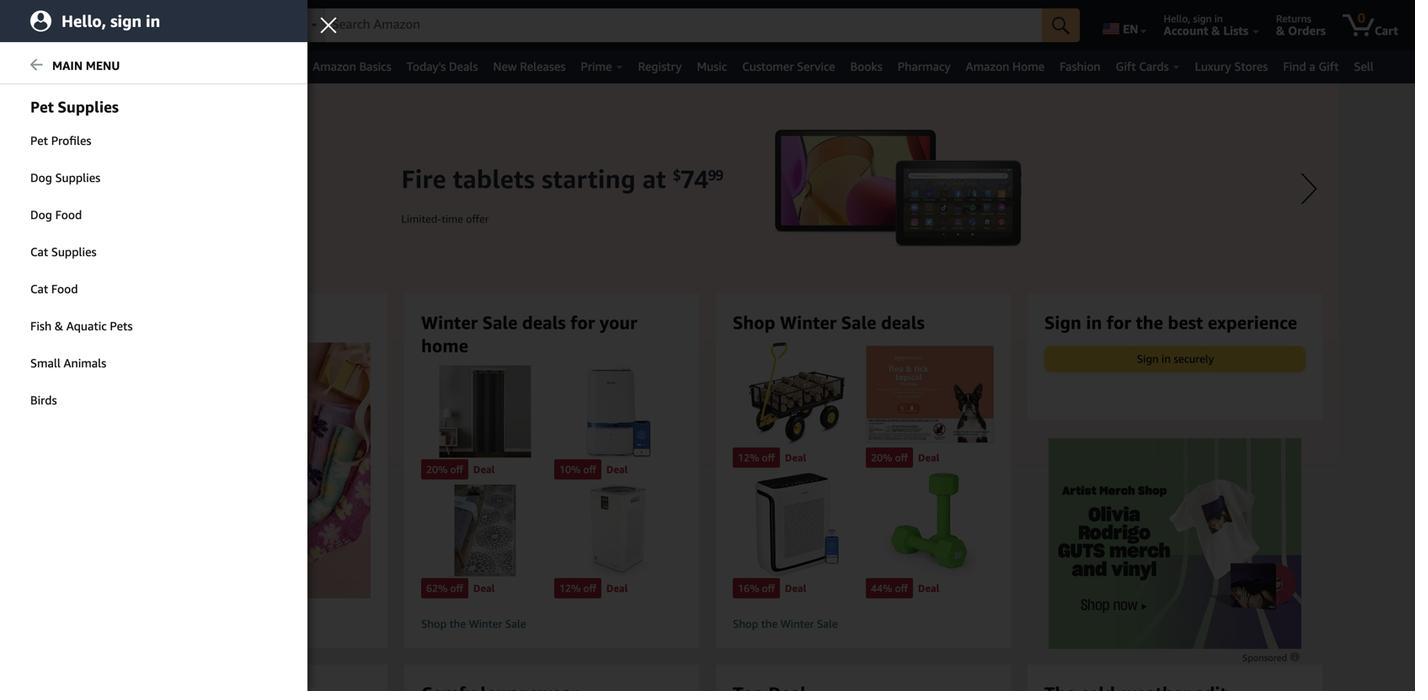 Task type: describe. For each thing, give the bounding box(es) containing it.
releases
[[520, 59, 566, 73]]

hello, sign in link
[[0, 0, 308, 42]]

main menu
[[52, 59, 120, 72]]

books link
[[843, 55, 891, 78]]

stores
[[1235, 59, 1269, 73]]

main content containing shop winter sale deals
[[0, 83, 1416, 691]]

off for vevor steel garden cart, heavy duty 900 lbs capacity, with removable mesh sides to convert into flatbed, utility metal wagon with 180° rotating handle and 10 in tires, perfect for farm, yard image
[[762, 452, 775, 464]]

20% for amazon basics flea and tick topical treatment for small dogs (5 -22 pounds), 6 count (previously solimo) image
[[871, 452, 893, 464]]

birds
[[30, 393, 57, 407]]

cat supplies link
[[0, 234, 308, 270]]

off for amazon basics flea and tick topical treatment for small dogs (5 -22 pounds), 6 count (previously solimo) image
[[895, 452, 908, 464]]

fish & aquatic pets
[[30, 319, 133, 333]]

3 deals from the left
[[881, 312, 925, 333]]

20% for joydeco door curtain closet door, closet curtain for open closet, closet curtains for bedroom closet door, door curtains for doorways privacy bedroom(40wx78l) image
[[426, 463, 448, 475]]

shop down 16%
[[733, 617, 759, 630]]

menu
[[86, 59, 120, 72]]

small
[[30, 356, 61, 370]]

12% off for kenmore pm3020 air purifiers with h13 true hepa filter, covers up to 1500 sq.foot, 24db silentclean 3-stage hepa filtration system, 5 speeds for home large room, kitchens & bedroom image
[[560, 582, 597, 594]]

0
[[1358, 10, 1366, 26]]

cat food link
[[0, 271, 308, 307]]

luxury
[[1195, 59, 1232, 73]]

securely
[[1174, 352, 1215, 365]]

deal for cap barbell neoprene dumbbell weights, 8 lb pair, shamrock image
[[918, 582, 940, 594]]

fish & aquatic pets link
[[0, 308, 308, 344]]

for inside winter sale deals for your home
[[571, 312, 595, 333]]

cards
[[1140, 59, 1169, 73]]

12% for vevor steel garden cart, heavy duty 900 lbs capacity, with removable mesh sides to convert into flatbed, utility metal wagon with 180° rotating handle and 10 in tires, perfect for farm, yard image
[[738, 452, 760, 464]]

20% off for joydeco door curtain closet door, closet curtain for open closet, closet curtains for bedroom closet door, door curtains for doorways privacy bedroom(40wx78l) image
[[426, 463, 463, 475]]

shop down cat food link
[[110, 312, 152, 333]]

customer service link
[[735, 55, 843, 78]]

cat for cat supplies
[[30, 245, 48, 259]]

10%
[[560, 463, 581, 475]]

registry link
[[631, 55, 690, 78]]

2 shop winter sale deals from the left
[[733, 312, 925, 333]]

off for kenmore pm3020 air purifiers with h13 true hepa filter, covers up to 1500 sq.foot, 24db silentclean 3-stage hepa filtration system, 5 speeds for home large room, kitchens & bedroom image
[[584, 582, 597, 594]]

1 gift from the left
[[1116, 59, 1137, 73]]

pets
[[110, 319, 133, 333]]

animals
[[64, 356, 106, 370]]

today's
[[407, 59, 446, 73]]

luxury stores
[[1195, 59, 1269, 73]]

off for cap barbell neoprene dumbbell weights, 8 lb pair, shamrock image
[[895, 582, 908, 594]]

luxury stores link
[[1188, 55, 1276, 78]]

small animals link
[[0, 346, 308, 381]]

amazon basics link
[[305, 55, 399, 78]]

sign for sign in securely
[[1137, 352, 1159, 365]]

customer service
[[743, 59, 836, 73]]

hello, sign in inside navigation navigation
[[1164, 13, 1224, 24]]

cart
[[1375, 24, 1399, 37]]

find a gift
[[1284, 59, 1339, 73]]

home
[[1013, 59, 1045, 73]]

pet profiles
[[30, 134, 91, 147]]

cat for cat food
[[30, 282, 48, 296]]

find a gift link
[[1276, 55, 1347, 78]]

orders
[[1289, 24, 1326, 37]]

mahwah
[[190, 13, 229, 24]]

returns
[[1277, 13, 1312, 24]]

sign for sign in for the best experience
[[1045, 312, 1082, 333]]

pet supplies
[[30, 98, 119, 116]]

0 horizontal spatial hello, sign in
[[62, 11, 160, 31]]

update
[[129, 24, 169, 37]]

main menu link
[[0, 48, 308, 84]]

fashion link
[[1053, 55, 1109, 78]]

hello, inside navigation navigation
[[1164, 13, 1191, 24]]

new releases
[[493, 59, 566, 73]]

shop the winter sale link for shop winter sale deals
[[733, 617, 994, 631]]

today's deals link
[[399, 55, 486, 78]]

lists
[[1224, 24, 1249, 37]]

deal for levoit 4l smart cool mist humidifier for home bedroom with essential oils, customize humidity for baby & plants, app & voice control, schedule, timer, last up to 40hrs, whisper quiet, handle design image at the bottom left
[[607, 463, 628, 475]]

deal for amazon basics flea and tick topical treatment for small dogs (5 -22 pounds), 6 count (previously solimo) image
[[918, 452, 940, 464]]

sale inside winter sale deals for your home
[[483, 312, 518, 333]]

the for shop winter sale deals
[[762, 617, 778, 630]]

medical care
[[66, 59, 134, 73]]

off for rugshop modern floral circles design for living room,bedroom,home office,kitchen non shedding runner rug 2' x 7' 2" gray image
[[450, 582, 463, 594]]

gift cards link
[[1109, 55, 1188, 78]]

deal for the levoit air purifiers for home large room up to 1900 ft² in 1 hr with washable filters, air quality monitor, smart wifi, hepa filter captures allergies, pet hair, smoke, pollen in bedroom, vital 200s image
[[785, 582, 807, 594]]

prime link
[[573, 55, 631, 78]]

2 for from the left
[[1107, 312, 1132, 333]]

music
[[697, 59, 727, 73]]

deals inside winter sale deals for your home
[[522, 312, 566, 333]]

& for fish
[[55, 319, 63, 333]]

sign in securely link
[[1046, 347, 1305, 371]]

today's deals
[[407, 59, 478, 73]]

account
[[1164, 24, 1209, 37]]

amazon for amazon home
[[966, 59, 1010, 73]]

in inside sign in securely link
[[1162, 352, 1171, 365]]

16% off
[[738, 582, 775, 594]]

62%
[[426, 582, 448, 594]]

dog supplies
[[30, 171, 100, 185]]

deals
[[449, 59, 478, 73]]

amazon for amazon basics
[[313, 59, 356, 73]]

a
[[1310, 59, 1316, 73]]

location
[[173, 24, 218, 37]]

joydeco door curtain closet door, closet curtain for open closet, closet curtains for bedroom closet door, door curtains for doorways privacy bedroom(40wx78l) image
[[421, 365, 549, 457]]

amazon home
[[966, 59, 1045, 73]]

amazon home link
[[959, 55, 1053, 78]]

home
[[421, 335, 468, 356]]

prime
[[581, 59, 612, 73]]

en
[[1123, 22, 1139, 36]]

shop winter sale deals image
[[81, 342, 400, 598]]

all button
[[9, 51, 58, 83]]

fish
[[30, 319, 52, 333]]

cat supplies
[[30, 245, 97, 259]]



Task type: vqa. For each thing, say whether or not it's contained in the screenshot.
$17.24 North
no



Task type: locate. For each thing, give the bounding box(es) containing it.
1 horizontal spatial 12%
[[738, 452, 760, 464]]

1 amazon from the left
[[313, 59, 356, 73]]

in inside hello, sign in link
[[146, 11, 160, 31]]

off down kenmore pm3020 air purifiers with h13 true hepa filter, covers up to 1500 sq.foot, 24db silentclean 3-stage hepa filtration system, 5 speeds for home large room, kitchens & bedroom image
[[584, 582, 597, 594]]

supplies down profiles
[[55, 171, 100, 185]]

food for dog food
[[55, 208, 82, 222]]

main
[[52, 59, 83, 72]]

hello, inside hello, sign in link
[[62, 11, 106, 31]]

fire tablets starting at $74.99. limited-time offer. image
[[76, 83, 1340, 589]]

sign in securely
[[1137, 352, 1215, 365]]

the for winter sale deals for your home
[[450, 617, 466, 630]]

deal for rugshop modern floral circles design for living room,bedroom,home office,kitchen non shedding runner rug 2' x 7' 2" gray image
[[474, 582, 495, 594]]

1 horizontal spatial gift
[[1319, 59, 1339, 73]]

deal for joydeco door curtain closet door, closet curtain for open closet, closet curtains for bedroom closet door, door curtains for doorways privacy bedroom(40wx78l) image
[[474, 463, 495, 475]]

fashion
[[1060, 59, 1101, 73]]

for
[[571, 312, 595, 333], [1107, 312, 1132, 333]]

gift cards
[[1116, 59, 1169, 73]]

12% off for vevor steel garden cart, heavy duty 900 lbs capacity, with removable mesh sides to convert into flatbed, utility metal wagon with 180° rotating handle and 10 in tires, perfect for farm, yard image
[[738, 452, 775, 464]]

hello, right en
[[1164, 13, 1191, 24]]

12% off
[[738, 452, 775, 464], [560, 582, 597, 594]]

0 horizontal spatial shop winter sale deals
[[110, 312, 302, 333]]

44%
[[871, 582, 893, 594]]

the down 16% off at the right of page
[[762, 617, 778, 630]]

pet
[[30, 98, 54, 116]]

cat
[[30, 245, 48, 259], [30, 282, 48, 296]]

food inside dog food link
[[55, 208, 82, 222]]

2 horizontal spatial deals
[[881, 312, 925, 333]]

0 horizontal spatial hello,
[[62, 11, 106, 31]]

Search Amazon text field
[[325, 9, 1043, 41]]

deal right 16% off at the right of page
[[785, 582, 807, 594]]

shop the winter sale down 62% off
[[421, 617, 526, 630]]

off for the levoit air purifiers for home large room up to 1900 ft² in 1 hr with washable filters, air quality monitor, smart wifi, hepa filter captures allergies, pet hair, smoke, pollen in bedroom, vital 200s image
[[762, 582, 775, 594]]

0 vertical spatial food
[[55, 208, 82, 222]]

off right 16%
[[762, 582, 775, 594]]

the
[[1136, 312, 1164, 333], [450, 617, 466, 630], [762, 617, 778, 630]]

hello, up main menu
[[62, 11, 106, 31]]

none submit inside navigation navigation
[[1043, 8, 1080, 42]]

1 horizontal spatial hello, sign in
[[1164, 13, 1224, 24]]

supplies
[[58, 98, 119, 116]]

pet profiles link
[[0, 123, 308, 158]]

shop winter sale deals up vevor steel garden cart, heavy duty 900 lbs capacity, with removable mesh sides to convert into flatbed, utility metal wagon with 180° rotating handle and 10 in tires, perfect for farm, yard image
[[733, 312, 925, 333]]

0 horizontal spatial amazon
[[313, 59, 356, 73]]

dog
[[30, 171, 52, 185], [30, 208, 52, 222]]

0 horizontal spatial shop the winter sale link
[[421, 617, 683, 631]]

hello, sign in up menu
[[62, 11, 160, 31]]

10% off
[[560, 463, 597, 475]]

0 horizontal spatial 12% off
[[560, 582, 597, 594]]

0 horizontal spatial sign
[[1045, 312, 1082, 333]]

sign in for the best experience
[[1045, 312, 1298, 333]]

2 cat from the top
[[30, 282, 48, 296]]

all
[[35, 60, 51, 74]]

20% down amazon basics flea and tick topical treatment for small dogs (5 -22 pounds), 6 count (previously solimo) image
[[871, 452, 893, 464]]

food for cat food
[[51, 282, 78, 296]]

1 horizontal spatial 20%
[[871, 452, 893, 464]]

hello,
[[62, 11, 106, 31], [1164, 13, 1191, 24]]

off down joydeco door curtain closet door, closet curtain for open closet, closet curtains for bedroom closet door, door curtains for doorways privacy bedroom(40wx78l) image
[[450, 463, 463, 475]]

20% down joydeco door curtain closet door, closet curtain for open closet, closet curtains for bedroom closet door, door curtains for doorways privacy bedroom(40wx78l) image
[[426, 463, 448, 475]]

12%
[[738, 452, 760, 464], [560, 582, 581, 594]]

the left best
[[1136, 312, 1164, 333]]

20% off down joydeco door curtain closet door, closet curtain for open closet, closet curtains for bedroom closet door, door curtains for doorways privacy bedroom(40wx78l) image
[[426, 463, 463, 475]]

deal right 62% off
[[474, 582, 495, 594]]

none search field inside navigation navigation
[[281, 8, 1080, 44]]

delivering
[[129, 13, 175, 24]]

1 horizontal spatial shop the winter sale
[[733, 617, 838, 630]]

amazon basics flea and tick topical treatment for small dogs (5 -22 pounds), 6 count (previously solimo) image
[[866, 342, 994, 446]]

supplies
[[55, 171, 100, 185], [51, 245, 97, 259]]

1 dog from the top
[[30, 171, 52, 185]]

shop
[[110, 312, 152, 333], [733, 312, 776, 333], [421, 617, 447, 630], [733, 617, 759, 630]]

1 vertical spatial cat
[[30, 282, 48, 296]]

dog food link
[[0, 197, 308, 233]]

winter
[[157, 312, 213, 333], [421, 312, 478, 333], [780, 312, 837, 333], [469, 617, 503, 630], [781, 617, 814, 630]]

amazon image
[[15, 15, 97, 40]]

navigation navigation
[[0, 0, 1416, 83]]

12% off down vevor steel garden cart, heavy duty 900 lbs capacity, with removable mesh sides to convert into flatbed, utility metal wagon with 180° rotating handle and 10 in tires, perfect for farm, yard image
[[738, 452, 775, 464]]

0 horizontal spatial for
[[571, 312, 595, 333]]

12% down vevor steel garden cart, heavy duty 900 lbs capacity, with removable mesh sides to convert into flatbed, utility metal wagon with 180° rotating handle and 10 in tires, perfect for farm, yard image
[[738, 452, 760, 464]]

1 horizontal spatial the
[[762, 617, 778, 630]]

sponsored ad element
[[1049, 438, 1302, 649]]

None search field
[[281, 8, 1080, 44]]

shop the winter sale for winter sale deals for your home
[[421, 617, 526, 630]]

food
[[55, 208, 82, 222], [51, 282, 78, 296]]

deal for kenmore pm3020 air purifiers with h13 true hepa filter, covers up to 1500 sq.foot, 24db silentclean 3-stage hepa filtration system, 5 speeds for home large room, kitchens & bedroom image
[[607, 582, 628, 594]]

in inside navigation navigation
[[1215, 13, 1224, 24]]

levoit 4l smart cool mist humidifier for home bedroom with essential oils, customize humidity for baby & plants, app & voice control, schedule, timer, last up to 40hrs, whisper quiet, handle design image
[[554, 365, 683, 457]]

cat food
[[30, 282, 78, 296]]

best
[[1168, 312, 1204, 333]]

&
[[1212, 24, 1221, 37], [1277, 24, 1286, 37], [55, 319, 63, 333]]

1 vertical spatial food
[[51, 282, 78, 296]]

experience
[[1208, 312, 1298, 333]]

sign left 'lists'
[[1194, 13, 1212, 24]]

new releases link
[[486, 55, 573, 78]]

off for levoit 4l smart cool mist humidifier for home bedroom with essential oils, customize humidity for baby & plants, app & voice control, schedule, timer, last up to 40hrs, whisper quiet, handle design image at the bottom left
[[584, 463, 597, 475]]

& left 'lists'
[[1212, 24, 1221, 37]]

food inside cat food link
[[51, 282, 78, 296]]

pet
[[30, 134, 48, 147]]

deal down kenmore pm3020 air purifiers with h13 true hepa filter, covers up to 1500 sq.foot, 24db silentclean 3-stage hepa filtration system, 5 speeds for home large room, kitchens & bedroom image
[[607, 582, 628, 594]]

1 horizontal spatial 12% off
[[738, 452, 775, 464]]

amazon left basics
[[313, 59, 356, 73]]

1 vertical spatial supplies
[[51, 245, 97, 259]]

medical
[[66, 59, 107, 73]]

pharmacy link
[[891, 55, 959, 78]]

off down vevor steel garden cart, heavy duty 900 lbs capacity, with removable mesh sides to convert into flatbed, utility metal wagon with 180° rotating handle and 10 in tires, perfect for farm, yard image
[[762, 452, 775, 464]]

dog up 'cat supplies'
[[30, 208, 52, 222]]

16%
[[738, 582, 760, 594]]

birds link
[[0, 383, 308, 418]]

vevor steel garden cart, heavy duty 900 lbs capacity, with removable mesh sides to convert into flatbed, utility metal wagon with 180° rotating handle and 10 in tires, perfect for farm, yard image
[[733, 342, 861, 446]]

food down dog supplies
[[55, 208, 82, 222]]

returns & orders
[[1277, 13, 1326, 37]]

customer
[[743, 59, 794, 73]]

12% off down kenmore pm3020 air purifiers with h13 true hepa filter, covers up to 1500 sq.foot, 24db silentclean 3-stage hepa filtration system, 5 speeds for home large room, kitchens & bedroom image
[[560, 582, 597, 594]]

sign
[[110, 11, 142, 31], [1194, 13, 1212, 24]]

1 vertical spatial dog
[[30, 208, 52, 222]]

off right 44% at the right
[[895, 582, 908, 594]]

2 shop the winter sale from the left
[[733, 617, 838, 630]]

sale
[[218, 312, 253, 333], [483, 312, 518, 333], [842, 312, 877, 333], [505, 617, 526, 630], [817, 617, 838, 630]]

new
[[493, 59, 517, 73]]

1 horizontal spatial sign
[[1194, 13, 1212, 24]]

0 horizontal spatial 20% off
[[426, 463, 463, 475]]

the down 62% off
[[450, 617, 466, 630]]

shop the winter sale link for winter sale deals for your home
[[421, 617, 683, 631]]

1 horizontal spatial &
[[1212, 24, 1221, 37]]

sign up care
[[110, 11, 142, 31]]

deal down vevor steel garden cart, heavy duty 900 lbs capacity, with removable mesh sides to convert into flatbed, utility metal wagon with 180° rotating handle and 10 in tires, perfect for farm, yard image
[[785, 452, 807, 464]]

supplies for dog supplies
[[55, 171, 100, 185]]

gift right a
[[1319, 59, 1339, 73]]

shop the winter sale down 16% off at the right of page
[[733, 617, 838, 630]]

& left orders
[[1277, 24, 1286, 37]]

amazon left home
[[966, 59, 1010, 73]]

dog for dog supplies
[[30, 171, 52, 185]]

2 gift from the left
[[1319, 59, 1339, 73]]

levoit air purifiers for home large room up to 1900 ft² in 1 hr with washable filters, air quality monitor, smart wifi, hepa filter captures allergies, pet hair, smoke, pollen in bedroom, vital 200s image
[[733, 473, 861, 576]]

music link
[[690, 55, 735, 78]]

profiles
[[51, 134, 91, 147]]

0 horizontal spatial 12%
[[560, 582, 581, 594]]

44% off
[[871, 582, 908, 594]]

0 horizontal spatial shop the winter sale
[[421, 617, 526, 630]]

0 vertical spatial supplies
[[55, 171, 100, 185]]

1 horizontal spatial shop winter sale deals
[[733, 312, 925, 333]]

shop winter sale deals
[[110, 312, 302, 333], [733, 312, 925, 333]]

pharmacy
[[898, 59, 951, 73]]

supplies down dog food
[[51, 245, 97, 259]]

dog for dog food
[[30, 208, 52, 222]]

leave feedback on sponsored ad element
[[1243, 652, 1302, 663]]

sell link
[[1347, 55, 1382, 78]]

& for returns
[[1277, 24, 1286, 37]]

off down amazon basics flea and tick topical treatment for small dogs (5 -22 pounds), 6 count (previously solimo) image
[[895, 452, 908, 464]]

0 vertical spatial 12% off
[[738, 452, 775, 464]]

shop down 62%
[[421, 617, 447, 630]]

in
[[146, 11, 160, 31], [1215, 13, 1224, 24], [1087, 312, 1103, 333], [1162, 352, 1171, 365]]

0 horizontal spatial sign
[[110, 11, 142, 31]]

1 horizontal spatial sign
[[1137, 352, 1159, 365]]

20%
[[871, 452, 893, 464], [426, 463, 448, 475]]

2 horizontal spatial the
[[1136, 312, 1164, 333]]

account & lists
[[1164, 24, 1249, 37]]

1 vertical spatial 12%
[[560, 582, 581, 594]]

kenmore pm3020 air purifiers with h13 true hepa filter, covers up to 1500 sq.foot, 24db silentclean 3-stage hepa filtration system, 5 speeds for home large room, kitchens & bedroom image
[[554, 484, 683, 576]]

& inside 'returns & orders'
[[1277, 24, 1286, 37]]

0 vertical spatial dog
[[30, 171, 52, 185]]

books
[[851, 59, 883, 73]]

gift left the cards
[[1116, 59, 1137, 73]]

0 horizontal spatial the
[[450, 617, 466, 630]]

07430
[[232, 13, 261, 24]]

dog supplies link
[[0, 160, 308, 196]]

1 vertical spatial 12% off
[[560, 582, 597, 594]]

shop up vevor steel garden cart, heavy duty 900 lbs capacity, with removable mesh sides to convert into flatbed, utility metal wagon with 180° rotating handle and 10 in tires, perfect for farm, yard image
[[733, 312, 776, 333]]

for left your at the left of page
[[571, 312, 595, 333]]

0 horizontal spatial deals
[[258, 312, 302, 333]]

20% off down amazon basics flea and tick topical treatment for small dogs (5 -22 pounds), 6 count (previously solimo) image
[[871, 452, 908, 464]]

20% off for amazon basics flea and tick topical treatment for small dogs (5 -22 pounds), 6 count (previously solimo) image
[[871, 452, 908, 464]]

1 deals from the left
[[258, 312, 302, 333]]

off for joydeco door curtain closet door, closet curtain for open closet, closet curtains for bedroom closet door, door curtains for doorways privacy bedroom(40wx78l) image
[[450, 463, 463, 475]]

cat up fish
[[30, 282, 48, 296]]

dog inside dog food link
[[30, 208, 52, 222]]

hello, sign in
[[62, 11, 160, 31], [1164, 13, 1224, 24]]

deal for vevor steel garden cart, heavy duty 900 lbs capacity, with removable mesh sides to convert into flatbed, utility metal wagon with 180° rotating handle and 10 in tires, perfect for farm, yard image
[[785, 452, 807, 464]]

12% down kenmore pm3020 air purifiers with h13 true hepa filter, covers up to 1500 sq.foot, 24db silentclean 3-stage hepa filtration system, 5 speeds for home large room, kitchens & bedroom image
[[560, 582, 581, 594]]

0 horizontal spatial &
[[55, 319, 63, 333]]

1 vertical spatial sign
[[1137, 352, 1159, 365]]

sponsored
[[1243, 652, 1290, 663]]

1 shop the winter sale link from the left
[[421, 617, 683, 631]]

off right 62%
[[450, 582, 463, 594]]

0 vertical spatial 12%
[[738, 452, 760, 464]]

1 horizontal spatial amazon
[[966, 59, 1010, 73]]

delivering to mahwah 07430 update location
[[129, 13, 261, 37]]

gift
[[1116, 59, 1137, 73], [1319, 59, 1339, 73]]

1 horizontal spatial hello,
[[1164, 13, 1191, 24]]

shop the winter sale for shop winter sale deals
[[733, 617, 838, 630]]

1 horizontal spatial for
[[1107, 312, 1132, 333]]

& right fish
[[55, 319, 63, 333]]

12% for kenmore pm3020 air purifiers with h13 true hepa filter, covers up to 1500 sq.foot, 24db silentclean 3-stage hepa filtration system, 5 speeds for home large room, kitchens & bedroom image
[[560, 582, 581, 594]]

shop the winter sale
[[421, 617, 526, 630], [733, 617, 838, 630]]

0 horizontal spatial gift
[[1116, 59, 1137, 73]]

amazon basics
[[313, 59, 392, 73]]

deal down amazon basics flea and tick topical treatment for small dogs (5 -22 pounds), 6 count (previously solimo) image
[[918, 452, 940, 464]]

deal
[[785, 452, 807, 464], [918, 452, 940, 464], [474, 463, 495, 475], [607, 463, 628, 475], [474, 582, 495, 594], [607, 582, 628, 594], [785, 582, 807, 594], [918, 582, 940, 594]]

1 cat from the top
[[30, 245, 48, 259]]

deal right 10% off on the bottom of the page
[[607, 463, 628, 475]]

2 deals from the left
[[522, 312, 566, 333]]

main content
[[0, 83, 1416, 691]]

shop winter sale deals down cat food link
[[110, 312, 302, 333]]

0 horizontal spatial 20%
[[426, 463, 448, 475]]

2 horizontal spatial &
[[1277, 24, 1286, 37]]

& for account
[[1212, 24, 1221, 37]]

your
[[600, 312, 638, 333]]

1 shop the winter sale from the left
[[421, 617, 526, 630]]

deal right 44% off
[[918, 582, 940, 594]]

rugshop modern floral circles design for living room,bedroom,home office,kitchen non shedding runner rug 2' x 7' 2" gray image
[[421, 484, 549, 576]]

service
[[797, 59, 836, 73]]

62% off
[[426, 582, 463, 594]]

dog down pet on the top of page
[[30, 171, 52, 185]]

1 for from the left
[[571, 312, 595, 333]]

20% off
[[871, 452, 908, 464], [426, 463, 463, 475]]

small animals
[[30, 356, 106, 370]]

winter inside winter sale deals for your home
[[421, 312, 478, 333]]

cap barbell neoprene dumbbell weights, 8 lb pair, shamrock image
[[866, 473, 994, 576]]

medical care link
[[58, 55, 153, 78]]

0 vertical spatial cat
[[30, 245, 48, 259]]

sponsored link
[[1243, 650, 1302, 666]]

2 amazon from the left
[[966, 59, 1010, 73]]

hello, sign in left 'lists'
[[1164, 13, 1224, 24]]

basics
[[359, 59, 392, 73]]

1 shop winter sale deals from the left
[[110, 312, 302, 333]]

cat up cat food
[[30, 245, 48, 259]]

aquatic
[[66, 319, 107, 333]]

deals
[[258, 312, 302, 333], [522, 312, 566, 333], [881, 312, 925, 333]]

deal down joydeco door curtain closet door, closet curtain for open closet, closet curtains for bedroom closet door, door curtains for doorways privacy bedroom(40wx78l) image
[[474, 463, 495, 475]]

1 horizontal spatial deals
[[522, 312, 566, 333]]

1 horizontal spatial shop the winter sale link
[[733, 617, 994, 631]]

2 dog from the top
[[30, 208, 52, 222]]

food down 'cat supplies'
[[51, 282, 78, 296]]

for left best
[[1107, 312, 1132, 333]]

supplies for cat supplies
[[51, 245, 97, 259]]

to
[[178, 13, 188, 24]]

2 shop the winter sale link from the left
[[733, 617, 994, 631]]

sign inside navigation navigation
[[1194, 13, 1212, 24]]

0 vertical spatial sign
[[1045, 312, 1082, 333]]

off right '10%'
[[584, 463, 597, 475]]

1 horizontal spatial 20% off
[[871, 452, 908, 464]]

en link
[[1093, 4, 1155, 46]]

sell
[[1355, 59, 1374, 73]]

None submit
[[1043, 8, 1080, 42]]



